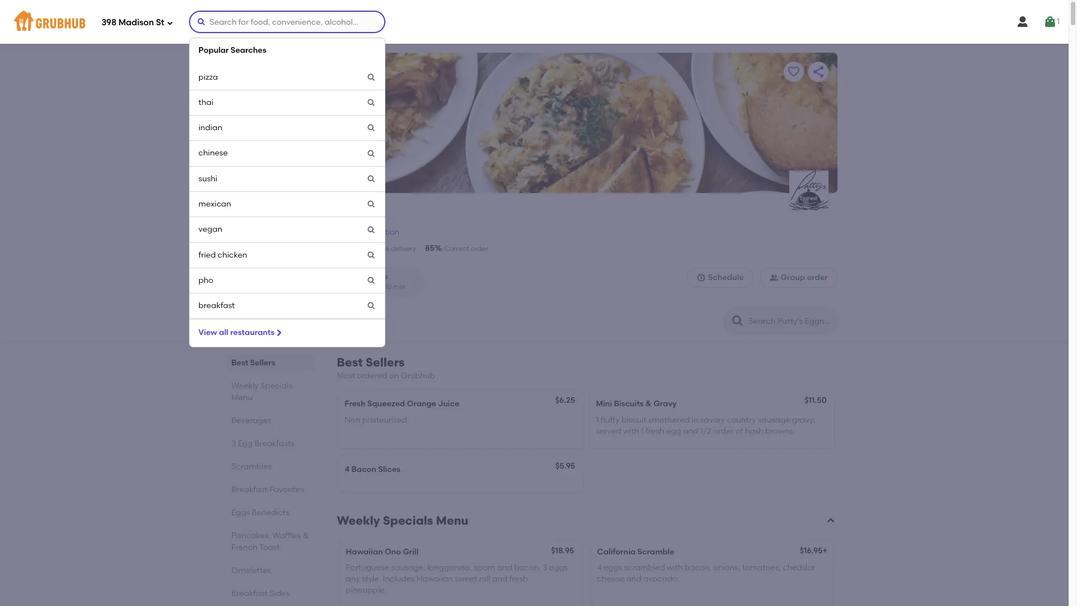 Task type: describe. For each thing, give the bounding box(es) containing it.
good
[[300, 245, 319, 253]]

gravy,
[[792, 415, 815, 425]]

svg image for pizza
[[367, 73, 376, 82]]

fresh inside 1 fluffy biscuit smothered in savory country sausage gravy, served with 1 fresh egg and 1/2 order of hash browns.
[[646, 426, 665, 436]]

in
[[692, 415, 698, 425]]

eggs
[[231, 508, 250, 517]]

and inside the 4 eggs scrambled with bacon, onions, tomatoes, cheddar cheese and avocado.
[[627, 574, 642, 584]]

reviews button
[[317, 301, 350, 341]]

1 for 1
[[1057, 17, 1060, 26]]

longganisa,
[[427, 563, 472, 572]]

fresh squeezed orange juice
[[345, 399, 460, 409]]

time
[[375, 245, 389, 253]]

save this restaurant button
[[784, 62, 804, 82]]

roll
[[479, 574, 491, 584]]

4 bacon slices
[[345, 465, 401, 474]]

correct order
[[444, 245, 488, 253]]

menu inside weekly specials menu
[[231, 393, 253, 402]]

search icon image
[[731, 314, 744, 328]]

1 button
[[1044, 12, 1060, 32]]

beverages tab
[[231, 415, 310, 427]]

browns.
[[766, 426, 795, 436]]

indian
[[199, 123, 222, 133]]

searches
[[231, 45, 266, 55]]

portuguese
[[346, 563, 389, 572]]

group
[[781, 273, 805, 282]]

min
[[393, 283, 405, 290]]

4 for 4 bacon slices
[[345, 465, 350, 474]]

savory
[[700, 415, 725, 425]]

thai
[[199, 98, 213, 107]]

85
[[425, 244, 435, 253]]

good food
[[300, 245, 335, 253]]

sellers for best sellers
[[250, 358, 275, 368]]

smothered
[[649, 415, 690, 425]]

vegan
[[199, 225, 222, 234]]

pickup • 20–30 min
[[365, 273, 405, 290]]

about
[[285, 316, 308, 325]]

fluffy
[[601, 415, 620, 425]]

89
[[281, 244, 291, 253]]

sausage
[[758, 415, 791, 425]]

portuguese sausage, longganisa, spam and bacon. 3 eggs any style. includes hawaiian sweet roll and fresh pineapple.
[[346, 563, 568, 595]]

cheddar
[[783, 563, 816, 572]]

breakfast sides
[[231, 589, 290, 598]]

order for group order
[[807, 273, 828, 282]]

$16.95
[[800, 546, 823, 555]]

bacon.
[[514, 563, 541, 572]]

93
[[344, 244, 354, 253]]

breakfast for breakfast sides
[[231, 589, 268, 598]]

french
[[231, 543, 258, 552]]

fresh
[[345, 399, 366, 409]]

avocado.
[[644, 574, 679, 584]]

best for best sellers most ordered on grubhub
[[337, 355, 363, 369]]

pizza
[[199, 72, 218, 82]]

weekly inside weekly specials menu
[[231, 381, 259, 391]]

breakfast favorites
[[231, 485, 304, 494]]

(547)
[[256, 244, 275, 253]]

any
[[346, 574, 360, 584]]

chicken
[[218, 250, 247, 260]]

with inside 1 fluffy biscuit smothered in savory country sausage gravy, served with 1 fresh egg and 1/2 order of hash browns.
[[623, 426, 639, 436]]

spam
[[474, 563, 495, 572]]

pineapple.
[[346, 586, 387, 595]]

switch location
[[341, 227, 400, 237]]

3 egg breakfasts tab
[[231, 438, 310, 450]]

specials inside button
[[383, 513, 433, 527]]

option group containing pickup
[[231, 268, 424, 296]]

view
[[199, 327, 217, 337]]

4 for 4 eggs scrambled with bacon, onions, tomatoes, cheddar cheese and avocado.
[[597, 563, 602, 572]]

ordered
[[357, 371, 388, 380]]

1 for 1 fluffy biscuit smothered in savory country sausage gravy, served with 1 fresh egg and 1/2 order of hash browns.
[[596, 415, 599, 425]]

orange
[[407, 399, 436, 409]]

tomatoes,
[[742, 563, 781, 572]]

breakfast
[[199, 301, 235, 310]]

4 eggs scrambled with bacon, onions, tomatoes, cheddar cheese and avocado.
[[597, 563, 816, 584]]

weekly specials menu inside tab
[[231, 381, 292, 402]]

switch
[[341, 227, 367, 237]]

menu inside weekly specials menu button
[[436, 513, 468, 527]]

non pasteurized
[[345, 415, 407, 425]]

specials inside weekly specials menu
[[261, 381, 292, 391]]

slices
[[378, 465, 401, 474]]

bacon
[[352, 465, 376, 474]]

sides
[[270, 589, 290, 598]]

fried chicken
[[199, 250, 247, 260]]

scrambles
[[231, 462, 272, 471]]

best sellers most ordered on grubhub
[[337, 355, 435, 380]]

1/2
[[700, 426, 712, 436]]

weekly specials menu inside button
[[337, 513, 468, 527]]

list box inside main navigation navigation
[[189, 38, 385, 347]]

pancakes, waffles & french toast tab
[[231, 530, 310, 553]]

reviews
[[318, 316, 349, 325]]

benedicts
[[252, 508, 290, 517]]

schedule button
[[688, 268, 754, 288]]

grubhub
[[401, 371, 435, 380]]

about button
[[284, 301, 309, 341]]

weekly specials menu tab
[[231, 380, 310, 404]]

breakfasts
[[255, 439, 295, 448]]

includes
[[383, 574, 415, 584]]

switch location button
[[341, 226, 400, 238]]

pickup
[[365, 273, 388, 281]]



Task type: vqa. For each thing, say whether or not it's contained in the screenshot.
Bakery
no



Task type: locate. For each thing, give the bounding box(es) containing it.
eggs inside the 4 eggs scrambled with bacon, onions, tomatoes, cheddar cheese and avocado.
[[604, 563, 622, 572]]

& left gravy at the bottom right of the page
[[646, 399, 652, 409]]

eggs benedicts
[[231, 508, 290, 517]]

order for correct order
[[471, 245, 488, 253]]

1 horizontal spatial weekly
[[337, 513, 380, 527]]

mexican
[[199, 199, 231, 209]]

sellers up on
[[366, 355, 405, 369]]

pasteurized
[[362, 415, 407, 425]]

pancakes,
[[231, 531, 271, 540]]

1 vertical spatial fresh
[[509, 574, 528, 584]]

1 vertical spatial order
[[807, 273, 828, 282]]

0 vertical spatial weekly
[[231, 381, 259, 391]]

and right roll at the bottom of page
[[492, 574, 508, 584]]

1 vertical spatial specials
[[383, 513, 433, 527]]

svg image for vegan
[[367, 225, 376, 234]]

on
[[389, 371, 399, 380]]

save this restaurant image
[[787, 65, 800, 79]]

list box
[[0, 38, 1077, 606], [189, 38, 385, 347]]

1 horizontal spatial 1
[[641, 426, 644, 436]]

1 breakfast from the top
[[231, 485, 268, 494]]

0 vertical spatial 1
[[1057, 17, 1060, 26]]

and down in
[[683, 426, 698, 436]]

svg image
[[1016, 15, 1030, 29], [1044, 15, 1057, 29], [197, 17, 206, 26], [167, 19, 173, 26], [367, 98, 376, 107], [367, 200, 376, 209], [231, 243, 240, 252], [367, 251, 376, 260], [697, 273, 706, 282], [367, 276, 376, 285], [367, 302, 376, 311], [275, 328, 284, 337]]

people icon image
[[770, 273, 779, 282]]

eggs
[[549, 563, 568, 572], [604, 563, 622, 572]]

order inside 1 fluffy biscuit smothered in savory country sausage gravy, served with 1 fresh egg and 1/2 order of hash browns.
[[713, 426, 734, 436]]

svg image inside the 1 button
[[1044, 15, 1057, 29]]

best sellers tab
[[231, 357, 310, 369]]

0 vertical spatial order
[[471, 245, 488, 253]]

0 vertical spatial 3
[[231, 439, 236, 448]]

delivery
[[391, 245, 416, 253]]

1 vertical spatial 3
[[543, 563, 547, 572]]

1 vertical spatial weekly
[[337, 513, 380, 527]]

fresh down smothered
[[646, 426, 665, 436]]

breakfast sides tab
[[231, 588, 310, 599]]

1 fluffy biscuit smothered in savory country sausage gravy, served with 1 fresh egg and 1/2 order of hash browns.
[[596, 415, 815, 436]]

order
[[471, 245, 488, 253], [807, 273, 828, 282], [713, 426, 734, 436]]

and inside 1 fluffy biscuit smothered in savory country sausage gravy, served with 1 fresh egg and 1/2 order of hash browns.
[[683, 426, 698, 436]]

+
[[823, 546, 828, 555]]

style.
[[362, 574, 381, 584]]

option group
[[231, 268, 424, 296]]

toast
[[259, 543, 280, 552]]

omelettes
[[231, 566, 271, 575]]

$6.25
[[555, 396, 575, 405]]

0 horizontal spatial weekly
[[231, 381, 259, 391]]

1 vertical spatial hawaiian
[[417, 574, 453, 584]]

best up most
[[337, 355, 363, 369]]

weekly down 'best sellers'
[[231, 381, 259, 391]]

1 horizontal spatial weekly specials menu
[[337, 513, 468, 527]]

weekly
[[231, 381, 259, 391], [337, 513, 380, 527]]

with down biscuit
[[623, 426, 639, 436]]

0 horizontal spatial fresh
[[509, 574, 528, 584]]

squeezed
[[367, 399, 405, 409]]

most
[[337, 371, 355, 380]]

4 up cheese
[[597, 563, 602, 572]]

0 horizontal spatial best
[[231, 358, 248, 368]]

share icon image
[[812, 65, 825, 79]]

and
[[683, 426, 698, 436], [497, 563, 512, 572], [492, 574, 508, 584], [627, 574, 642, 584]]

1 horizontal spatial 4
[[597, 563, 602, 572]]

1 vertical spatial weekly specials menu
[[337, 513, 468, 527]]

0 vertical spatial with
[[623, 426, 639, 436]]

4 inside the 4 eggs scrambled with bacon, onions, tomatoes, cheddar cheese and avocado.
[[597, 563, 602, 572]]

0 vertical spatial 4
[[345, 465, 350, 474]]

fresh down bacon. in the bottom of the page
[[509, 574, 528, 584]]

0 vertical spatial hawaiian
[[346, 547, 383, 556]]

hawaiian inside portuguese sausage, longganisa, spam and bacon. 3 eggs any style. includes hawaiian sweet roll and fresh pineapple.
[[417, 574, 453, 584]]

1 horizontal spatial order
[[713, 426, 734, 436]]

svg image
[[367, 73, 376, 82], [367, 124, 376, 133], [367, 149, 376, 158], [367, 174, 376, 183], [367, 225, 376, 234]]

correct
[[444, 245, 469, 253]]

served
[[596, 426, 622, 436]]

2 vertical spatial order
[[713, 426, 734, 436]]

1 vertical spatial breakfast
[[231, 589, 268, 598]]

svg image inside schedule button
[[697, 273, 706, 282]]

sellers
[[366, 355, 405, 369], [250, 358, 275, 368]]

breakfast down omelettes
[[231, 589, 268, 598]]

sellers inside tab
[[250, 358, 275, 368]]

2 vertical spatial 1
[[641, 426, 644, 436]]

0 horizontal spatial 3
[[231, 439, 236, 448]]

0 horizontal spatial specials
[[261, 381, 292, 391]]

hawaiian
[[346, 547, 383, 556], [417, 574, 453, 584]]

menu up the longganisa,
[[436, 513, 468, 527]]

sellers for best sellers most ordered on grubhub
[[366, 355, 405, 369]]

1 horizontal spatial eggs
[[604, 563, 622, 572]]

weekly specials menu button
[[335, 513, 838, 528]]

0 horizontal spatial weekly specials menu
[[231, 381, 292, 402]]

best inside tab
[[231, 358, 248, 368]]

svg image for sushi
[[367, 174, 376, 183]]

1 horizontal spatial hawaiian
[[417, 574, 453, 584]]

breakfast favorites tab
[[231, 484, 310, 496]]

order right 'correct'
[[471, 245, 488, 253]]

all
[[219, 327, 228, 337]]

0 horizontal spatial &
[[303, 531, 309, 540]]

specials
[[261, 381, 292, 391], [383, 513, 433, 527]]

2 svg image from the top
[[367, 124, 376, 133]]

patty's eggnest logo image
[[789, 171, 829, 210]]

0 horizontal spatial 4
[[345, 465, 350, 474]]

20–30
[[372, 283, 392, 290]]

0 vertical spatial fresh
[[646, 426, 665, 436]]

4
[[345, 465, 350, 474], [597, 563, 602, 572]]

0 horizontal spatial menu
[[231, 393, 253, 402]]

1 vertical spatial menu
[[436, 513, 468, 527]]

onions,
[[713, 563, 740, 572]]

eggs benedicts tab
[[231, 507, 310, 519]]

hawaiian up "portuguese"
[[346, 547, 383, 556]]

juice
[[438, 399, 460, 409]]

categories
[[232, 316, 275, 325]]

3 svg image from the top
[[367, 149, 376, 158]]

1 eggs from the left
[[549, 563, 568, 572]]

breakfast for breakfast favorites
[[231, 485, 268, 494]]

mini biscuits & gravy
[[596, 399, 677, 409]]

sellers up weekly specials menu tab
[[250, 358, 275, 368]]

1 horizontal spatial with
[[667, 563, 683, 572]]

fresh
[[646, 426, 665, 436], [509, 574, 528, 584]]

eggs inside portuguese sausage, longganisa, spam and bacon. 3 eggs any style. includes hawaiian sweet roll and fresh pineapple.
[[549, 563, 568, 572]]

4 svg image from the top
[[367, 174, 376, 183]]

egg
[[666, 426, 681, 436]]

on time delivery
[[363, 245, 416, 253]]

of
[[736, 426, 743, 436]]

and right the spam
[[497, 563, 512, 572]]

& right waffles
[[303, 531, 309, 540]]

0 horizontal spatial hawaiian
[[346, 547, 383, 556]]

pancakes, waffles & french toast
[[231, 531, 309, 552]]

& for waffles
[[303, 531, 309, 540]]

non
[[345, 415, 361, 425]]

patty's eggnest
[[231, 200, 353, 219]]

pho
[[199, 276, 213, 285]]

group order
[[781, 273, 828, 282]]

1 horizontal spatial specials
[[383, 513, 433, 527]]

Search Patty's Eggnest search field
[[748, 316, 834, 327]]

with inside the 4 eggs scrambled with bacon, onions, tomatoes, cheddar cheese and avocado.
[[667, 563, 683, 572]]

4 left the bacon
[[345, 465, 350, 474]]

order down savory
[[713, 426, 734, 436]]

$11.50
[[805, 396, 827, 405]]

st
[[156, 17, 164, 27]]

1 horizontal spatial best
[[337, 355, 363, 369]]

with up avocado.
[[667, 563, 683, 572]]

egg
[[238, 439, 253, 448]]

Search for food, convenience, alcohol... search field
[[189, 11, 385, 33]]

breakfast down scrambles
[[231, 485, 268, 494]]

3 left egg
[[231, 439, 236, 448]]

1 horizontal spatial &
[[646, 399, 652, 409]]

specials up 'grill'
[[383, 513, 433, 527]]

order right the group
[[807, 273, 828, 282]]

mini
[[596, 399, 612, 409]]

3 inside portuguese sausage, longganisa, spam and bacon. 3 eggs any style. includes hawaiian sweet roll and fresh pineapple.
[[543, 563, 547, 572]]

favorites
[[270, 485, 304, 494]]

sausage,
[[391, 563, 426, 572]]

0 vertical spatial weekly specials menu
[[231, 381, 292, 402]]

svg image for chinese
[[367, 149, 376, 158]]

0 horizontal spatial order
[[471, 245, 488, 253]]

best for best sellers
[[231, 358, 248, 368]]

menu
[[231, 393, 253, 402], [436, 513, 468, 527]]

fried
[[199, 250, 216, 260]]

specials down best sellers tab
[[261, 381, 292, 391]]

weekly up the hawaiian ono grill
[[337, 513, 380, 527]]

patty's
[[231, 200, 286, 219]]

sweet
[[455, 574, 477, 584]]

•
[[367, 283, 370, 290]]

on
[[363, 245, 373, 253]]

popular
[[199, 45, 229, 55]]

location
[[368, 227, 400, 237]]

cheese
[[597, 574, 625, 584]]

fresh inside portuguese sausage, longganisa, spam and bacon. 3 eggs any style. includes hawaiian sweet roll and fresh pineapple.
[[509, 574, 528, 584]]

1 horizontal spatial sellers
[[366, 355, 405, 369]]

eggs down $18.95
[[549, 563, 568, 572]]

hawaiian down the longganisa,
[[417, 574, 453, 584]]

best down view all restaurants in the left bottom of the page
[[231, 358, 248, 368]]

best inside best sellers most ordered on grubhub
[[337, 355, 363, 369]]

main navigation navigation
[[0, 0, 1077, 606]]

1 vertical spatial with
[[667, 563, 683, 572]]

view all restaurants
[[199, 327, 275, 337]]

2 horizontal spatial order
[[807, 273, 828, 282]]

weekly specials menu up 'grill'
[[337, 513, 468, 527]]

3 inside tab
[[231, 439, 236, 448]]

1 vertical spatial 4
[[597, 563, 602, 572]]

eggs up cheese
[[604, 563, 622, 572]]

0 vertical spatial menu
[[231, 393, 253, 402]]

0 horizontal spatial sellers
[[250, 358, 275, 368]]

1 list box from the left
[[0, 38, 1077, 606]]

ono
[[385, 547, 401, 556]]

1 horizontal spatial menu
[[436, 513, 468, 527]]

weekly specials menu down 'best sellers'
[[231, 381, 292, 402]]

group order button
[[760, 268, 838, 288]]

2 list box from the left
[[189, 38, 385, 347]]

0 vertical spatial &
[[646, 399, 652, 409]]

1 inside button
[[1057, 17, 1060, 26]]

chinese
[[199, 148, 228, 158]]

sellers inside best sellers most ordered on grubhub
[[366, 355, 405, 369]]

3
[[231, 439, 236, 448], [543, 563, 547, 572]]

0 vertical spatial breakfast
[[231, 485, 268, 494]]

gravy
[[654, 399, 677, 409]]

biscuit
[[622, 415, 647, 425]]

398 madison st
[[102, 17, 164, 27]]

0 horizontal spatial eggs
[[549, 563, 568, 572]]

weekly inside button
[[337, 513, 380, 527]]

omelettes tab
[[231, 565, 310, 576]]

3 right bacon. in the bottom of the page
[[543, 563, 547, 572]]

5 svg image from the top
[[367, 225, 376, 234]]

0 vertical spatial specials
[[261, 381, 292, 391]]

0 horizontal spatial 1
[[596, 415, 599, 425]]

biscuits
[[614, 399, 644, 409]]

beverages
[[231, 416, 271, 425]]

and down scrambled
[[627, 574, 642, 584]]

popular searches
[[199, 45, 266, 55]]

menu up beverages at the bottom left
[[231, 393, 253, 402]]

$18.95
[[551, 546, 574, 555]]

1 horizontal spatial fresh
[[646, 426, 665, 436]]

2 eggs from the left
[[604, 563, 622, 572]]

1 vertical spatial &
[[303, 531, 309, 540]]

order inside group order button
[[807, 273, 828, 282]]

sushi
[[199, 174, 217, 183]]

2 breakfast from the top
[[231, 589, 268, 598]]

1 vertical spatial 1
[[596, 415, 599, 425]]

1 horizontal spatial 3
[[543, 563, 547, 572]]

0 horizontal spatial with
[[623, 426, 639, 436]]

scrambles tab
[[231, 461, 310, 473]]

& for biscuits
[[646, 399, 652, 409]]

1 svg image from the top
[[367, 73, 376, 82]]

2 horizontal spatial 1
[[1057, 17, 1060, 26]]

best
[[337, 355, 363, 369], [231, 358, 248, 368]]

& inside pancakes, waffles & french toast
[[303, 531, 309, 540]]

svg image for indian
[[367, 124, 376, 133]]



